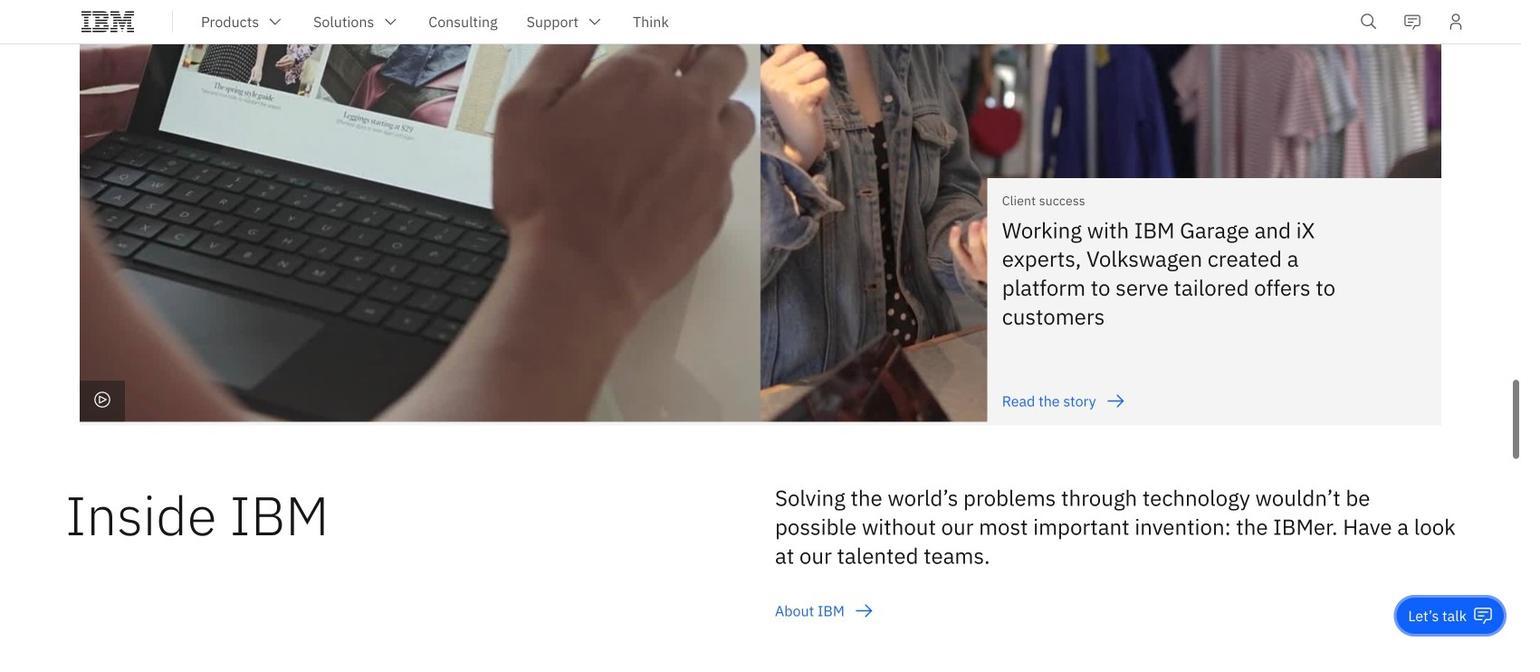 Task type: locate. For each thing, give the bounding box(es) containing it.
let's talk element
[[1408, 607, 1467, 627]]



